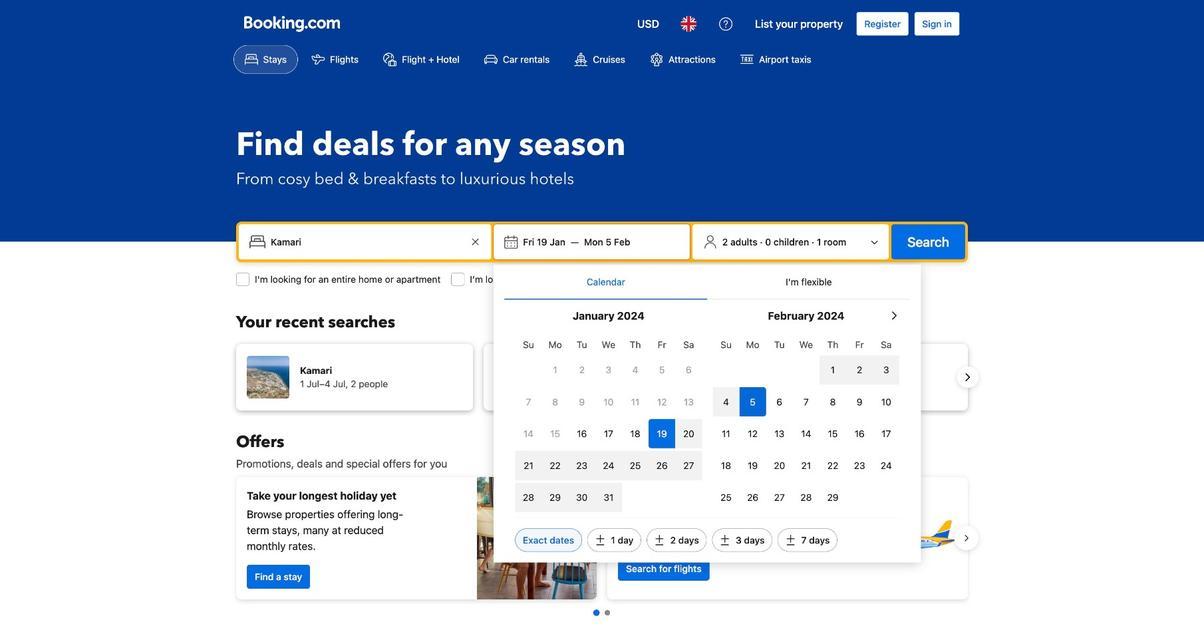 Task type: locate. For each thing, give the bounding box(es) containing it.
0 horizontal spatial grid
[[515, 332, 702, 512]]

5 January 2024 checkbox
[[649, 356, 676, 385]]

1 vertical spatial region
[[226, 472, 979, 605]]

22 February 2024 checkbox
[[820, 451, 846, 480]]

28 January 2024 checkbox
[[515, 483, 542, 512]]

26 January 2024 checkbox
[[649, 451, 676, 480]]

19 February 2024 checkbox
[[740, 451, 766, 480]]

28 February 2024 checkbox
[[793, 483, 820, 512]]

cell
[[820, 353, 846, 385], [846, 353, 873, 385], [873, 353, 900, 385], [713, 385, 740, 417], [740, 385, 766, 417], [649, 417, 676, 448], [676, 417, 702, 448], [515, 448, 542, 480], [542, 448, 569, 480], [569, 448, 595, 480], [595, 448, 622, 480], [622, 448, 649, 480], [649, 448, 676, 480], [676, 448, 702, 480], [515, 480, 542, 512], [542, 480, 569, 512], [569, 480, 595, 512], [595, 480, 622, 512]]

region
[[226, 339, 979, 416], [226, 472, 979, 605]]

27 January 2024 checkbox
[[676, 451, 702, 480]]

0 vertical spatial region
[[226, 339, 979, 416]]

21 February 2024 checkbox
[[793, 451, 820, 480]]

next image
[[960, 369, 976, 385]]

27 February 2024 checkbox
[[766, 483, 793, 512]]

10 February 2024 checkbox
[[873, 387, 900, 417]]

22 January 2024 checkbox
[[542, 451, 569, 480]]

18 February 2024 checkbox
[[713, 451, 740, 480]]

11 January 2024 checkbox
[[622, 387, 649, 417]]

24 January 2024 checkbox
[[595, 451, 622, 480]]

21 January 2024 checkbox
[[515, 451, 542, 480]]

2 grid from the left
[[713, 332, 900, 512]]

7 February 2024 checkbox
[[793, 387, 820, 417]]

15 February 2024 checkbox
[[820, 419, 846, 448]]

20 January 2024 checkbox
[[676, 419, 702, 448]]

take your longest holiday yet image
[[477, 477, 597, 600]]

25 February 2024 checkbox
[[713, 483, 740, 512]]

4 February 2024 checkbox
[[713, 387, 740, 417]]

30 January 2024 checkbox
[[569, 483, 595, 512]]

12 February 2024 checkbox
[[740, 419, 766, 448]]

13 February 2024 checkbox
[[766, 419, 793, 448]]

5 February 2024 checkbox
[[740, 387, 766, 417]]

26 February 2024 checkbox
[[740, 483, 766, 512]]

3 January 2024 checkbox
[[595, 356, 622, 385]]

2 January 2024 checkbox
[[569, 356, 595, 385]]

fly away to your dream holiday image
[[864, 492, 958, 585]]

tab list
[[505, 265, 911, 301]]

grid
[[515, 332, 702, 512], [713, 332, 900, 512]]

6 January 2024 checkbox
[[676, 356, 702, 385]]

10 January 2024 checkbox
[[595, 387, 622, 417]]

25 January 2024 checkbox
[[622, 451, 649, 480]]

1 region from the top
[[226, 339, 979, 416]]

1 horizontal spatial grid
[[713, 332, 900, 512]]

2 February 2024 checkbox
[[846, 356, 873, 385]]

progress bar
[[594, 610, 610, 616]]



Task type: vqa. For each thing, say whether or not it's contained in the screenshot.
THE 11 FEBRUARY 2024 option
yes



Task type: describe. For each thing, give the bounding box(es) containing it.
23 February 2024 checkbox
[[846, 451, 873, 480]]

Where are you going? field
[[265, 230, 467, 254]]

6 February 2024 checkbox
[[766, 387, 793, 417]]

17 January 2024 checkbox
[[595, 419, 622, 448]]

11 February 2024 checkbox
[[713, 419, 740, 448]]

29 February 2024 checkbox
[[820, 483, 846, 512]]

9 January 2024 checkbox
[[569, 387, 595, 417]]

8 February 2024 checkbox
[[820, 387, 846, 417]]

4 January 2024 checkbox
[[622, 356, 649, 385]]

7 January 2024 checkbox
[[515, 387, 542, 417]]

24 February 2024 checkbox
[[873, 451, 900, 480]]

15 January 2024 checkbox
[[542, 419, 569, 448]]

booking.com image
[[244, 16, 340, 32]]

13 January 2024 checkbox
[[676, 387, 702, 417]]

19 January 2024 checkbox
[[649, 419, 676, 448]]

8 January 2024 checkbox
[[542, 387, 569, 417]]

23 January 2024 checkbox
[[569, 451, 595, 480]]

16 January 2024 checkbox
[[569, 419, 595, 448]]

1 grid from the left
[[515, 332, 702, 512]]

29 January 2024 checkbox
[[542, 483, 569, 512]]

18 January 2024 checkbox
[[622, 419, 649, 448]]

14 February 2024 checkbox
[[793, 419, 820, 448]]

9 February 2024 checkbox
[[846, 387, 873, 417]]

2 region from the top
[[226, 472, 979, 605]]

12 January 2024 checkbox
[[649, 387, 676, 417]]

16 February 2024 checkbox
[[846, 419, 873, 448]]

20 February 2024 checkbox
[[766, 451, 793, 480]]

31 January 2024 checkbox
[[595, 483, 622, 512]]

1 January 2024 checkbox
[[542, 356, 569, 385]]

14 January 2024 checkbox
[[515, 419, 542, 448]]

3 February 2024 checkbox
[[873, 356, 900, 385]]

1 February 2024 checkbox
[[820, 356, 846, 385]]

17 February 2024 checkbox
[[873, 419, 900, 448]]



